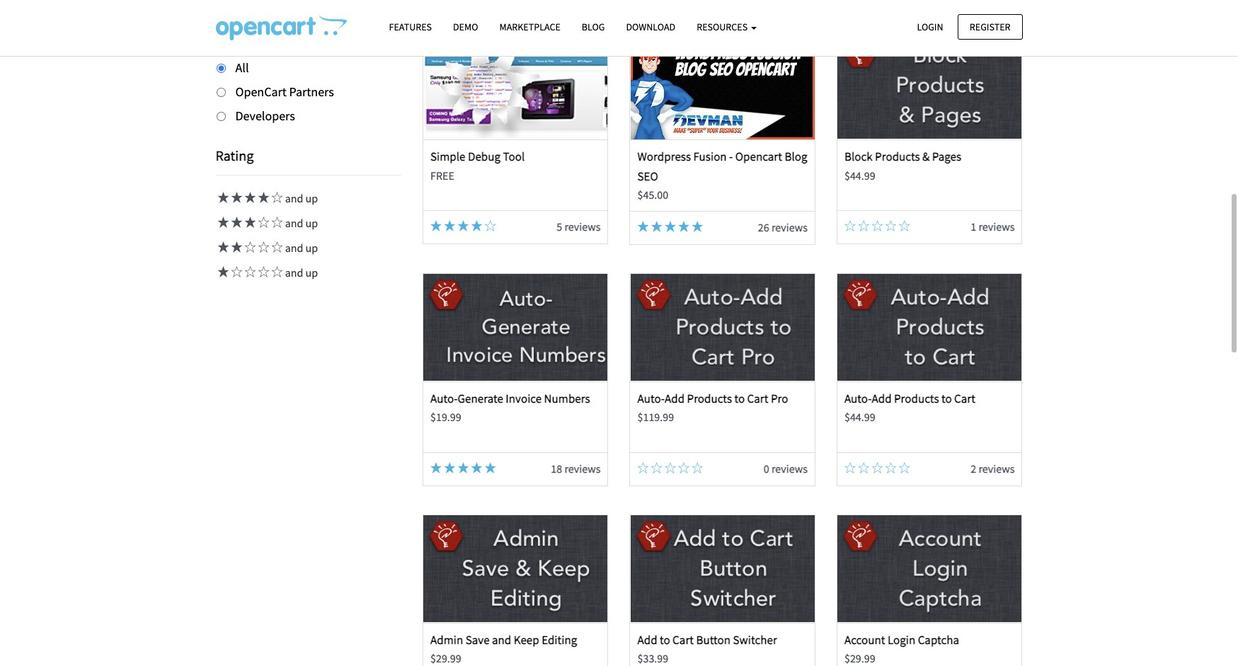 Task type: locate. For each thing, give the bounding box(es) containing it.
1 horizontal spatial auto-
[[638, 391, 665, 407]]

1 horizontal spatial blog
[[785, 149, 808, 165]]

opencart
[[236, 83, 287, 100]]

and
[[285, 192, 303, 206], [285, 216, 303, 230], [285, 241, 303, 255], [285, 266, 303, 280], [492, 632, 512, 648]]

resources link
[[687, 15, 768, 40]]

2 $44.99 from the top
[[845, 410, 876, 424]]

$44.99 down auto-add products to cart link
[[845, 410, 876, 424]]

block products & pages image
[[838, 32, 1022, 140]]

simple
[[431, 149, 466, 165]]

18
[[551, 462, 563, 476]]

$29.99
[[431, 652, 462, 666], [845, 652, 876, 666]]

2 and up link from the top
[[216, 216, 318, 230]]

auto-generate invoice numbers $19.99
[[431, 391, 591, 424]]

account login captcha $29.99
[[845, 632, 960, 666]]

1 horizontal spatial cart
[[748, 391, 769, 407]]

up for 4th and up link from the bottom of the page
[[306, 192, 318, 206]]

blog inside wordpress fusion - opencart blog seo $45.00
[[785, 149, 808, 165]]

1 $44.99 from the top
[[845, 168, 876, 182]]

save
[[466, 632, 490, 648]]

reviews right the 2
[[979, 462, 1015, 476]]

demo
[[453, 21, 478, 33]]

auto- for auto-generate invoice numbers
[[431, 391, 458, 407]]

2 horizontal spatial to
[[942, 391, 952, 407]]

3 up from the top
[[306, 241, 318, 255]]

3 and up link from the top
[[216, 241, 318, 255]]

reviews right 18
[[565, 462, 601, 476]]

cart inside auto-add products to cart $44.99
[[955, 391, 976, 407]]

star light o image
[[270, 192, 283, 204], [256, 217, 270, 228], [270, 217, 283, 228], [872, 221, 884, 232], [899, 221, 911, 232], [270, 242, 283, 253], [229, 267, 243, 278], [243, 267, 256, 278], [651, 463, 663, 474], [665, 463, 676, 474], [679, 463, 690, 474], [859, 463, 870, 474], [899, 463, 911, 474]]

admin
[[431, 632, 463, 648]]

add to cart button switcher link
[[638, 632, 778, 648]]

cart up the 2
[[955, 391, 976, 407]]

reviews right 1
[[979, 220, 1015, 234]]

login
[[918, 20, 944, 33], [888, 632, 916, 648]]

cart left pro
[[748, 391, 769, 407]]

add for auto-add products to cart
[[872, 391, 892, 407]]

0 horizontal spatial cart
[[673, 632, 694, 648]]

admin save and keep editing link
[[431, 632, 578, 648]]

1
[[971, 220, 977, 234]]

None radio
[[216, 64, 226, 73]]

0 vertical spatial blog
[[582, 21, 605, 33]]

up for third and up link from the bottom
[[306, 216, 318, 230]]

wordpress fusion - opencart blog seo link
[[638, 149, 808, 184]]

reviews for simple debug tool
[[565, 220, 601, 234]]

to inside auto-add products to cart pro $119.99
[[735, 391, 745, 407]]

switcher
[[734, 632, 778, 648]]

add for auto-add products to cart pro
[[665, 391, 685, 407]]

$44.99
[[845, 168, 876, 182], [845, 410, 876, 424]]

2 up from the top
[[306, 216, 318, 230]]

18 reviews
[[551, 462, 601, 476]]

&
[[923, 149, 930, 165]]

free
[[431, 168, 455, 182]]

add inside add to cart button switcher $33.99
[[638, 632, 658, 648]]

cart for auto-add products to cart
[[955, 391, 976, 407]]

cart left button
[[673, 632, 694, 648]]

add inside auto-add products to cart pro $119.99
[[665, 391, 685, 407]]

and up link
[[216, 192, 318, 206], [216, 216, 318, 230], [216, 241, 318, 255], [216, 266, 318, 280]]

1 auto- from the left
[[431, 391, 458, 407]]

login inside account login captcha $29.99
[[888, 632, 916, 648]]

opencart
[[736, 149, 783, 165]]

blog
[[582, 21, 605, 33], [785, 149, 808, 165]]

account
[[845, 632, 886, 648]]

admin save and keep editing image
[[424, 515, 608, 623]]

0 vertical spatial $44.99
[[845, 168, 876, 182]]

auto- inside auto-add products to cart $44.99
[[845, 391, 872, 407]]

cart for auto-add products to cart pro
[[748, 391, 769, 407]]

products for auto-add products to cart
[[895, 391, 940, 407]]

resources
[[697, 21, 750, 33]]

and up
[[283, 192, 318, 206], [283, 216, 318, 230], [283, 241, 318, 255], [283, 266, 318, 280]]

account login captcha link
[[845, 632, 960, 648]]

account login captcha image
[[838, 515, 1022, 623]]

star light image
[[243, 192, 256, 204], [256, 192, 270, 204], [216, 217, 229, 228], [471, 221, 483, 232], [651, 221, 663, 233], [692, 221, 704, 233], [216, 242, 229, 253], [216, 267, 229, 278], [431, 463, 442, 474], [458, 463, 469, 474], [471, 463, 483, 474]]

1 vertical spatial blog
[[785, 149, 808, 165]]

and inside the admin save and keep editing $29.99
[[492, 632, 512, 648]]

26
[[759, 221, 770, 235]]

marketplace
[[500, 21, 561, 33]]

to inside auto-add products to cart $44.99
[[942, 391, 952, 407]]

1 reviews
[[971, 220, 1015, 234]]

$44.99 down block
[[845, 168, 876, 182]]

products inside auto-add products to cart $44.99
[[895, 391, 940, 407]]

features
[[389, 21, 432, 33]]

$19.99
[[431, 410, 462, 424]]

0 horizontal spatial login
[[888, 632, 916, 648]]

add
[[665, 391, 685, 407], [872, 391, 892, 407], [638, 632, 658, 648]]

blog right the opencart
[[785, 149, 808, 165]]

1 and up from the top
[[283, 192, 318, 206]]

-
[[730, 149, 733, 165]]

$33.99
[[638, 652, 669, 666]]

auto-
[[431, 391, 458, 407], [638, 391, 665, 407], [845, 391, 872, 407]]

1 vertical spatial login
[[888, 632, 916, 648]]

$29.99 inside account login captcha $29.99
[[845, 652, 876, 666]]

simple debug tool link
[[431, 149, 525, 165]]

products inside auto-add products to cart pro $119.99
[[687, 391, 732, 407]]

0 horizontal spatial to
[[660, 632, 671, 648]]

2 horizontal spatial auto-
[[845, 391, 872, 407]]

2 $29.99 from the left
[[845, 652, 876, 666]]

products
[[876, 149, 921, 165], [687, 391, 732, 407], [895, 391, 940, 407]]

reviews
[[565, 220, 601, 234], [979, 220, 1015, 234], [772, 221, 808, 235], [565, 462, 601, 476], [772, 462, 808, 476], [979, 462, 1015, 476]]

reviews right 26
[[772, 221, 808, 235]]

1 horizontal spatial add
[[665, 391, 685, 407]]

star light o image
[[485, 221, 496, 232], [845, 221, 856, 232], [859, 221, 870, 232], [886, 221, 897, 232], [243, 242, 256, 253], [256, 242, 270, 253], [256, 267, 270, 278], [270, 267, 283, 278], [638, 463, 649, 474], [692, 463, 704, 474], [845, 463, 856, 474], [872, 463, 884, 474], [886, 463, 897, 474]]

cart inside auto-add products to cart pro $119.99
[[748, 391, 769, 407]]

1 $29.99 from the left
[[431, 652, 462, 666]]

2 horizontal spatial add
[[872, 391, 892, 407]]

cart
[[748, 391, 769, 407], [955, 391, 976, 407], [673, 632, 694, 648]]

login left register at the top right
[[918, 20, 944, 33]]

opencart - marketplace image
[[216, 15, 347, 40]]

0 horizontal spatial $29.99
[[431, 652, 462, 666]]

2 horizontal spatial cart
[[955, 391, 976, 407]]

None radio
[[216, 88, 226, 97], [216, 112, 226, 121], [216, 88, 226, 97], [216, 112, 226, 121]]

auto-add products to cart image
[[838, 274, 1022, 382]]

reviews right 5
[[565, 220, 601, 234]]

up
[[306, 192, 318, 206], [306, 216, 318, 230], [306, 241, 318, 255], [306, 266, 318, 280]]

and for third and up link from the bottom
[[285, 216, 303, 230]]

editing
[[542, 632, 578, 648]]

$29.99 down admin
[[431, 652, 462, 666]]

add inside auto-add products to cart $44.99
[[872, 391, 892, 407]]

auto-generate invoice numbers image
[[424, 274, 608, 382]]

up for 3rd and up link from the top of the page
[[306, 241, 318, 255]]

to for auto-add products to cart
[[942, 391, 952, 407]]

debug
[[468, 149, 501, 165]]

blog left download
[[582, 21, 605, 33]]

2 auto- from the left
[[638, 391, 665, 407]]

auto-add products to cart $44.99
[[845, 391, 976, 424]]

$44.99 inside block products & pages $44.99
[[845, 168, 876, 182]]

4 up from the top
[[306, 266, 318, 280]]

1 horizontal spatial to
[[735, 391, 745, 407]]

to for auto-add products to cart pro
[[735, 391, 745, 407]]

2 reviews
[[971, 462, 1015, 476]]

auto-add products to cart pro $119.99
[[638, 391, 789, 424]]

auto- inside auto-generate invoice numbers $19.99
[[431, 391, 458, 407]]

captcha
[[918, 632, 960, 648]]

pages
[[933, 149, 962, 165]]

0 horizontal spatial auto-
[[431, 391, 458, 407]]

star light image
[[216, 192, 229, 204], [229, 192, 243, 204], [229, 217, 243, 228], [243, 217, 256, 228], [431, 221, 442, 232], [444, 221, 456, 232], [458, 221, 469, 232], [638, 221, 649, 233], [665, 221, 676, 233], [679, 221, 690, 233], [229, 242, 243, 253], [444, 463, 456, 474], [485, 463, 496, 474]]

2 and up from the top
[[283, 216, 318, 230]]

register
[[970, 20, 1011, 33]]

0 horizontal spatial add
[[638, 632, 658, 648]]

reviews right 0 at the right bottom of page
[[772, 462, 808, 476]]

1 vertical spatial $44.99
[[845, 410, 876, 424]]

add to cart button switcher image
[[631, 515, 815, 623]]

26 reviews
[[759, 221, 808, 235]]

3 auto- from the left
[[845, 391, 872, 407]]

login right the account
[[888, 632, 916, 648]]

1 horizontal spatial login
[[918, 20, 944, 33]]

and for 3rd and up link from the top of the page
[[285, 241, 303, 255]]

auto- inside auto-add products to cart pro $119.99
[[638, 391, 665, 407]]

0 horizontal spatial blog
[[582, 21, 605, 33]]

$45.00
[[638, 188, 669, 202]]

1 horizontal spatial $29.99
[[845, 652, 876, 666]]

0 vertical spatial login
[[918, 20, 944, 33]]

wordpress
[[638, 149, 691, 165]]

to
[[735, 391, 745, 407], [942, 391, 952, 407], [660, 632, 671, 648]]

1 up from the top
[[306, 192, 318, 206]]

$29.99 down the account
[[845, 652, 876, 666]]

4 and up link from the top
[[216, 266, 318, 280]]

simple debug tool free
[[431, 149, 525, 182]]

products inside block products & pages $44.99
[[876, 149, 921, 165]]

all
[[236, 60, 249, 76]]



Task type: vqa. For each thing, say whether or not it's contained in the screenshot.


Task type: describe. For each thing, give the bounding box(es) containing it.
developed by
[[216, 18, 296, 36]]

2
[[971, 462, 977, 476]]

reviews for auto-add products to cart
[[979, 462, 1015, 476]]

$29.99 inside the admin save and keep editing $29.99
[[431, 652, 462, 666]]

$119.99
[[638, 410, 674, 424]]

blog link
[[572, 15, 616, 40]]

demo link
[[443, 15, 489, 40]]

5
[[557, 220, 563, 234]]

rating
[[216, 147, 254, 165]]

developed
[[216, 18, 279, 36]]

0 reviews
[[764, 462, 808, 476]]

reviews for wordpress fusion - opencart blog seo
[[772, 221, 808, 235]]

developers
[[236, 107, 295, 124]]

keep
[[514, 632, 540, 648]]

and for first and up link from the bottom of the page
[[285, 266, 303, 280]]

auto- for auto-add products to cart
[[845, 391, 872, 407]]

block products & pages $44.99
[[845, 149, 962, 182]]

wordpress fusion - opencart blog seo $45.00
[[638, 149, 808, 202]]

simple debug tool image
[[424, 32, 608, 140]]

reviews for block products & pages
[[979, 220, 1015, 234]]

tool
[[503, 149, 525, 165]]

features link
[[379, 15, 443, 40]]

add to cart button switcher $33.99
[[638, 632, 778, 666]]

wordpress fusion - opencart blog seo image
[[631, 32, 815, 140]]

seo
[[638, 168, 659, 184]]

opencart partners
[[236, 83, 334, 100]]

pro
[[771, 391, 789, 407]]

admin save and keep editing $29.99
[[431, 632, 578, 666]]

to inside add to cart button switcher $33.99
[[660, 632, 671, 648]]

download link
[[616, 15, 687, 40]]

login link
[[906, 14, 956, 40]]

download
[[627, 21, 676, 33]]

numbers
[[544, 391, 591, 407]]

up for first and up link from the bottom of the page
[[306, 266, 318, 280]]

0
[[764, 462, 770, 476]]

auto-add products to cart pro link
[[638, 391, 789, 407]]

partners
[[289, 83, 334, 100]]

block
[[845, 149, 873, 165]]

auto-add products to cart pro image
[[631, 274, 815, 382]]

blog inside blog link
[[582, 21, 605, 33]]

marketplace link
[[489, 15, 572, 40]]

auto- for auto-add products to cart pro
[[638, 391, 665, 407]]

reviews for auto-generate invoice numbers
[[565, 462, 601, 476]]

cart inside add to cart button switcher $33.99
[[673, 632, 694, 648]]

$44.99 inside auto-add products to cart $44.99
[[845, 410, 876, 424]]

button
[[697, 632, 731, 648]]

by
[[282, 18, 296, 36]]

products for auto-add products to cart pro
[[687, 391, 732, 407]]

auto-generate invoice numbers link
[[431, 391, 591, 407]]

reviews for auto-add products to cart pro
[[772, 462, 808, 476]]

invoice
[[506, 391, 542, 407]]

and for 4th and up link from the bottom of the page
[[285, 192, 303, 206]]

1 and up link from the top
[[216, 192, 318, 206]]

register link
[[958, 14, 1023, 40]]

fusion
[[694, 149, 727, 165]]

4 and up from the top
[[283, 266, 318, 280]]

block products & pages link
[[845, 149, 962, 165]]

generate
[[458, 391, 504, 407]]

5 reviews
[[557, 220, 601, 234]]

3 and up from the top
[[283, 241, 318, 255]]

auto-add products to cart link
[[845, 391, 976, 407]]



